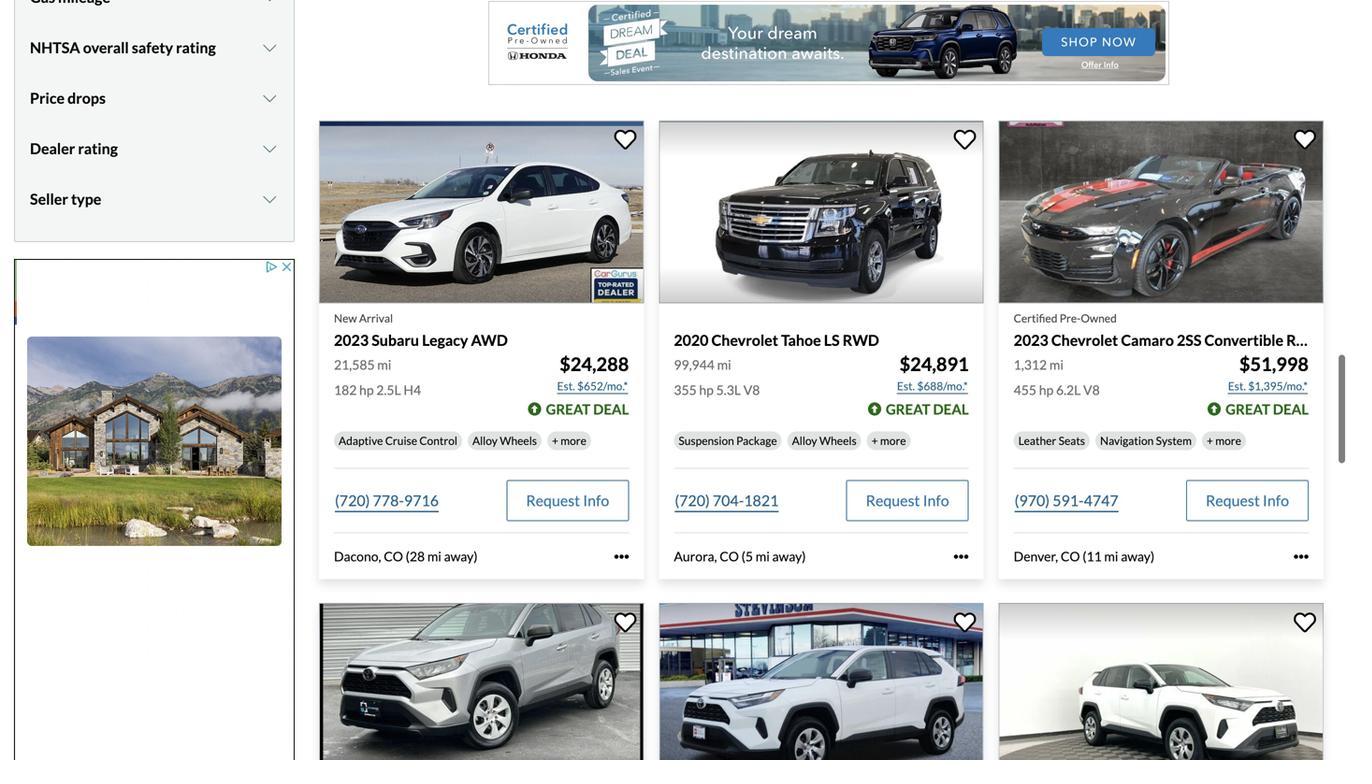 Task type: vqa. For each thing, say whether or not it's contained in the screenshot.
request
yes



Task type: describe. For each thing, give the bounding box(es) containing it.
nhtsa overall safety rating button
[[30, 25, 279, 71]]

chevron down image for seller type
[[260, 192, 279, 207]]

request for $24,288
[[526, 492, 580, 510]]

navigation
[[1100, 434, 1154, 448]]

est. $652/mo.* button
[[556, 377, 629, 396]]

5.3l
[[716, 382, 741, 398]]

mi inside 21,585 mi 182 hp 2.5l h4
[[377, 357, 391, 373]]

deal for $51,998
[[1273, 401, 1309, 418]]

mi right (28 at bottom left
[[427, 549, 441, 565]]

hp for $24,891
[[699, 382, 714, 398]]

2023 inside certified pre-owned 2023 chevrolet camaro 2ss convertible rwd
[[1014, 331, 1048, 349]]

est. for $24,891
[[897, 379, 915, 393]]

$24,891
[[900, 353, 969, 376]]

est. $1,395/mo.* button
[[1227, 377, 1309, 396]]

legacy
[[422, 331, 468, 349]]

info for $51,998
[[1263, 492, 1289, 510]]

suspension
[[679, 434, 734, 448]]

dacono, co (28 mi away)
[[334, 549, 478, 565]]

1,312 mi 455 hp 6.2l v8
[[1014, 357, 1100, 398]]

cruise
[[385, 434, 417, 448]]

suspension package
[[679, 434, 777, 448]]

+ more for $51,998
[[1207, 434, 1241, 448]]

alloy for suspension package
[[792, 434, 817, 448]]

v8 for $51,998
[[1083, 382, 1100, 398]]

(970) 591-4747 button
[[1014, 480, 1120, 522]]

certified
[[1014, 311, 1057, 325]]

dealer rating button
[[30, 126, 279, 172]]

awd
[[471, 331, 508, 349]]

great for $24,288
[[546, 401, 591, 418]]

type
[[71, 190, 101, 208]]

2ss
[[1177, 331, 1202, 349]]

aurora,
[[674, 549, 717, 565]]

nhtsa
[[30, 39, 80, 57]]

hp for $24,288
[[359, 382, 374, 398]]

2 request info button from the left
[[846, 480, 969, 522]]

seller
[[30, 190, 68, 208]]

$51,998 est. $1,395/mo.*
[[1228, 353, 1309, 393]]

deal for $24,288
[[593, 401, 629, 418]]

rating inside dropdown button
[[78, 140, 118, 158]]

1 horizontal spatial advertisement region
[[488, 1, 1169, 85]]

455
[[1014, 382, 1037, 398]]

est. $688/mo.* button
[[896, 377, 969, 396]]

away) for $51,998
[[1121, 549, 1155, 565]]

price drops
[[30, 89, 106, 107]]

chevron down image for drops
[[260, 91, 279, 106]]

dealer
[[30, 140, 75, 158]]

2020
[[674, 331, 709, 349]]

(720) for (720) 778-9716
[[335, 492, 370, 510]]

mi inside 1,312 mi 455 hp 6.2l v8
[[1049, 357, 1064, 373]]

1,312
[[1014, 357, 1047, 373]]

overall
[[83, 39, 129, 57]]

black 2023 chevrolet camaro 2ss convertible rwd convertible rear-wheel drive 6-speed manual image
[[999, 121, 1324, 303]]

adaptive
[[339, 434, 383, 448]]

$24,891 est. $688/mo.*
[[897, 353, 969, 393]]

request info button for $24,288
[[506, 480, 629, 522]]

$652/mo.*
[[577, 379, 628, 393]]

182
[[334, 382, 357, 398]]

dacono,
[[334, 549, 381, 565]]

chevrolet inside certified pre-owned 2023 chevrolet camaro 2ss convertible rwd
[[1051, 331, 1118, 349]]

drops
[[67, 89, 106, 107]]

99,944 mi 355 hp 5.3l v8
[[674, 357, 760, 398]]

info for $24,288
[[583, 492, 609, 510]]

$1,395/mo.*
[[1248, 379, 1308, 393]]

system
[[1156, 434, 1192, 448]]

$24,288 est. $652/mo.*
[[557, 353, 629, 393]]

wheels for adaptive cruise control
[[500, 434, 537, 448]]

new arrival 2023 subaru legacy awd
[[334, 311, 508, 349]]

2 info from the left
[[923, 492, 949, 510]]

alloy wheels for adaptive cruise control
[[472, 434, 537, 448]]

leather seats
[[1018, 434, 1085, 448]]

1 chevrolet from the left
[[711, 331, 778, 349]]

great deal for $51,998
[[1226, 401, 1309, 418]]

(720) for (720) 704-1821
[[675, 492, 710, 510]]

rwd inside certified pre-owned 2023 chevrolet camaro 2ss convertible rwd
[[1286, 331, 1323, 349]]

v8 for $24,891
[[743, 382, 760, 398]]

package
[[736, 434, 777, 448]]

591-
[[1053, 492, 1084, 510]]

778-
[[373, 492, 404, 510]]

(11
[[1083, 549, 1102, 565]]

great for $24,891
[[886, 401, 930, 418]]

great deal for $24,891
[[886, 401, 969, 418]]

great for $51,998
[[1226, 401, 1270, 418]]

great deal for $24,288
[[546, 401, 629, 418]]

black 2020 chevrolet tahoe ls rwd suv / crossover 4x2 6-speed automatic overdrive image
[[659, 121, 984, 303]]

camaro
[[1121, 331, 1174, 349]]

dealer rating
[[30, 140, 118, 158]]

ellipsis h image for aurora, co (5 mi away)
[[954, 549, 969, 564]]

arrival
[[359, 311, 393, 325]]

(720) 704-1821 button
[[674, 480, 780, 522]]

9716
[[404, 492, 439, 510]]

alloy for adaptive cruise control
[[472, 434, 498, 448]]

away) for $24,288
[[444, 549, 478, 565]]

ls
[[824, 331, 840, 349]]



Task type: locate. For each thing, give the bounding box(es) containing it.
mi right '(5' at bottom right
[[756, 549, 770, 565]]

crystal white pearl 2023 subaru legacy awd sedan all-wheel drive continuously variable transmission image
[[319, 121, 644, 303]]

safety
[[132, 39, 173, 57]]

1 vertical spatial chevron down image
[[260, 141, 279, 156]]

hp inside 21,585 mi 182 hp 2.5l h4
[[359, 382, 374, 398]]

1 ellipsis h image from the left
[[954, 549, 969, 564]]

0 horizontal spatial rwd
[[843, 331, 879, 349]]

$688/mo.*
[[917, 379, 968, 393]]

2023 down new
[[334, 331, 369, 349]]

0 vertical spatial chevron down image
[[260, 91, 279, 106]]

deal down $1,395/mo.*
[[1273, 401, 1309, 418]]

(28
[[406, 549, 425, 565]]

2 2023 from the left
[[1014, 331, 1048, 349]]

1 hp from the left
[[359, 382, 374, 398]]

2 horizontal spatial away)
[[1121, 549, 1155, 565]]

1 horizontal spatial info
[[923, 492, 949, 510]]

3 request info from the left
[[1206, 492, 1289, 510]]

2 est. from the left
[[897, 379, 915, 393]]

1 horizontal spatial away)
[[772, 549, 806, 565]]

denver,
[[1014, 549, 1058, 565]]

2 horizontal spatial info
[[1263, 492, 1289, 510]]

2 co from the left
[[720, 549, 739, 565]]

1 horizontal spatial rwd
[[1286, 331, 1323, 349]]

1 horizontal spatial great deal
[[886, 401, 969, 418]]

1 + more from the left
[[552, 434, 586, 448]]

1 chevron down image from the top
[[260, 0, 279, 5]]

21,585
[[334, 357, 375, 373]]

hp right 455
[[1039, 382, 1054, 398]]

request info button
[[506, 480, 629, 522], [846, 480, 969, 522], [1186, 480, 1309, 522]]

hp right 182
[[359, 382, 374, 398]]

2 horizontal spatial +
[[1207, 434, 1213, 448]]

rating right safety
[[176, 39, 216, 57]]

2 ellipsis h image from the left
[[1294, 549, 1309, 564]]

+ for $24,288
[[552, 434, 558, 448]]

request for $51,998
[[1206, 492, 1260, 510]]

0 horizontal spatial 2023
[[334, 331, 369, 349]]

0 horizontal spatial request info button
[[506, 480, 629, 522]]

3 away) from the left
[[1121, 549, 1155, 565]]

0 horizontal spatial rating
[[78, 140, 118, 158]]

info
[[583, 492, 609, 510], [923, 492, 949, 510], [1263, 492, 1289, 510]]

2 horizontal spatial + more
[[1207, 434, 1241, 448]]

price drops button
[[30, 75, 279, 122]]

great deal
[[546, 401, 629, 418], [886, 401, 969, 418], [1226, 401, 1309, 418]]

est. inside $24,288 est. $652/mo.*
[[557, 379, 575, 393]]

$24,288
[[560, 353, 629, 376]]

est. inside $24,891 est. $688/mo.*
[[897, 379, 915, 393]]

1 horizontal spatial v8
[[1083, 382, 1100, 398]]

hp inside 1,312 mi 455 hp 6.2l v8
[[1039, 382, 1054, 398]]

3 request info button from the left
[[1186, 480, 1309, 522]]

rwd up $51,998
[[1286, 331, 1323, 349]]

(720) 704-1821
[[675, 492, 779, 510]]

wheels right "control"
[[500, 434, 537, 448]]

0 horizontal spatial request info
[[526, 492, 609, 510]]

2023
[[334, 331, 369, 349], [1014, 331, 1048, 349]]

wheels
[[500, 434, 537, 448], [819, 434, 857, 448]]

2 vertical spatial chevron down image
[[260, 192, 279, 207]]

hp
[[359, 382, 374, 398], [699, 382, 714, 398], [1039, 382, 1054, 398]]

co left (28 at bottom left
[[384, 549, 403, 565]]

704-
[[713, 492, 744, 510]]

great
[[546, 401, 591, 418], [886, 401, 930, 418], [1226, 401, 1270, 418]]

chevron down image
[[260, 0, 279, 5], [260, 40, 279, 55], [260, 192, 279, 207]]

1 est. from the left
[[557, 379, 575, 393]]

2 deal from the left
[[933, 401, 969, 418]]

2 horizontal spatial est.
[[1228, 379, 1246, 393]]

rating inside dropdown button
[[176, 39, 216, 57]]

great deal down est. $1,395/mo.* button
[[1226, 401, 1309, 418]]

denver, co (11 mi away)
[[1014, 549, 1155, 565]]

more down the est. $652/mo.* button
[[561, 434, 586, 448]]

1821
[[744, 492, 779, 510]]

2 wheels from the left
[[819, 434, 857, 448]]

1 horizontal spatial est.
[[897, 379, 915, 393]]

1 vertical spatial advertisement region
[[14, 259, 295, 761]]

great deal down est. $688/mo.* button
[[886, 401, 969, 418]]

355
[[674, 382, 697, 398]]

alloy wheels right the package
[[792, 434, 857, 448]]

0 horizontal spatial great deal
[[546, 401, 629, 418]]

+ more right system
[[1207, 434, 1241, 448]]

more down est. $688/mo.* button
[[880, 434, 906, 448]]

1 co from the left
[[384, 549, 403, 565]]

4747
[[1084, 492, 1119, 510]]

2 horizontal spatial request
[[1206, 492, 1260, 510]]

away)
[[444, 549, 478, 565], [772, 549, 806, 565], [1121, 549, 1155, 565]]

chevrolet up '99,944 mi 355 hp 5.3l v8'
[[711, 331, 778, 349]]

alloy right "control"
[[472, 434, 498, 448]]

est. inside '$51,998 est. $1,395/mo.*'
[[1228, 379, 1246, 393]]

2 horizontal spatial more
[[1215, 434, 1241, 448]]

1 info from the left
[[583, 492, 609, 510]]

1 chevron down image from the top
[[260, 91, 279, 106]]

co left '(5' at bottom right
[[720, 549, 739, 565]]

est. for $51,998
[[1228, 379, 1246, 393]]

2 v8 from the left
[[1083, 382, 1100, 398]]

3 great from the left
[[1226, 401, 1270, 418]]

1 horizontal spatial request
[[866, 492, 920, 510]]

chevron down image inside nhtsa overall safety rating dropdown button
[[260, 40, 279, 55]]

0 vertical spatial advertisement region
[[488, 1, 1169, 85]]

3 + more from the left
[[1207, 434, 1241, 448]]

ellipsis h image
[[614, 549, 629, 564]]

0 horizontal spatial deal
[[593, 401, 629, 418]]

0 horizontal spatial alloy
[[472, 434, 498, 448]]

+
[[552, 434, 558, 448], [872, 434, 878, 448], [1207, 434, 1213, 448]]

+ for $51,998
[[1207, 434, 1213, 448]]

chevron down image inside seller type dropdown button
[[260, 192, 279, 207]]

white 2022 toyota rav4 le awd suv / crossover all-wheel drive automatic image
[[999, 604, 1324, 761]]

convertible
[[1204, 331, 1284, 349]]

1 horizontal spatial request info
[[866, 492, 949, 510]]

request info for $51,998
[[1206, 492, 1289, 510]]

2 horizontal spatial hp
[[1039, 382, 1054, 398]]

0 horizontal spatial chevrolet
[[711, 331, 778, 349]]

(5
[[742, 549, 753, 565]]

$51,998
[[1239, 353, 1309, 376]]

0 vertical spatial chevron down image
[[260, 0, 279, 5]]

great down the est. $652/mo.* button
[[546, 401, 591, 418]]

1 horizontal spatial alloy wheels
[[792, 434, 857, 448]]

tahoe
[[781, 331, 821, 349]]

est. down $24,288
[[557, 379, 575, 393]]

0 horizontal spatial v8
[[743, 382, 760, 398]]

(720) left 778-
[[335, 492, 370, 510]]

2.5l
[[376, 382, 401, 398]]

99,944
[[674, 357, 715, 373]]

est. for $24,288
[[557, 379, 575, 393]]

more right system
[[1215, 434, 1241, 448]]

3 co from the left
[[1061, 549, 1080, 565]]

0 horizontal spatial + more
[[552, 434, 586, 448]]

request info button for $51,998
[[1186, 480, 1309, 522]]

3 deal from the left
[[1273, 401, 1309, 418]]

0 horizontal spatial +
[[552, 434, 558, 448]]

1 great from the left
[[546, 401, 591, 418]]

est. left $1,395/mo.*
[[1228, 379, 1246, 393]]

2023 inside new arrival 2023 subaru legacy awd
[[334, 331, 369, 349]]

great down est. $1,395/mo.* button
[[1226, 401, 1270, 418]]

great deal down the est. $652/mo.* button
[[546, 401, 629, 418]]

chevron down image for nhtsa overall safety rating
[[260, 40, 279, 55]]

2 horizontal spatial great deal
[[1226, 401, 1309, 418]]

1 (720) from the left
[[335, 492, 370, 510]]

2023 down certified
[[1014, 331, 1048, 349]]

2 away) from the left
[[772, 549, 806, 565]]

1 horizontal spatial 2023
[[1014, 331, 1048, 349]]

hp inside '99,944 mi 355 hp 5.3l v8'
[[699, 382, 714, 398]]

co for $51,998
[[1061, 549, 1080, 565]]

3 hp from the left
[[1039, 382, 1054, 398]]

(720) 778-9716
[[335, 492, 439, 510]]

chevron down image
[[260, 91, 279, 106], [260, 141, 279, 156]]

owned
[[1081, 311, 1117, 325]]

3 est. from the left
[[1228, 379, 1246, 393]]

request info for $24,288
[[526, 492, 609, 510]]

1 away) from the left
[[444, 549, 478, 565]]

control
[[419, 434, 457, 448]]

wheels right the package
[[819, 434, 857, 448]]

2 chevron down image from the top
[[260, 141, 279, 156]]

6.2l
[[1056, 382, 1081, 398]]

3 chevron down image from the top
[[260, 192, 279, 207]]

navigation system
[[1100, 434, 1192, 448]]

chevrolet down owned
[[1051, 331, 1118, 349]]

ellipsis h image
[[954, 549, 969, 564], [1294, 549, 1309, 564]]

rating
[[176, 39, 216, 57], [78, 140, 118, 158]]

mi right 1,312
[[1049, 357, 1064, 373]]

away) right (28 at bottom left
[[444, 549, 478, 565]]

away) right (11
[[1121, 549, 1155, 565]]

v8 right 5.3l
[[743, 382, 760, 398]]

0 horizontal spatial hp
[[359, 382, 374, 398]]

3 + from the left
[[1207, 434, 1213, 448]]

1 horizontal spatial wheels
[[819, 434, 857, 448]]

seller type
[[30, 190, 101, 208]]

1 wheels from the left
[[500, 434, 537, 448]]

v8 inside 1,312 mi 455 hp 6.2l v8
[[1083, 382, 1100, 398]]

subaru
[[372, 331, 419, 349]]

2 request from the left
[[866, 492, 920, 510]]

rwd right ls
[[843, 331, 879, 349]]

2 horizontal spatial great
[[1226, 401, 1270, 418]]

deal down $652/mo.*
[[593, 401, 629, 418]]

certified pre-owned 2023 chevrolet camaro 2ss convertible rwd
[[1014, 311, 1323, 349]]

v8 inside '99,944 mi 355 hp 5.3l v8'
[[743, 382, 760, 398]]

est.
[[557, 379, 575, 393], [897, 379, 915, 393], [1228, 379, 1246, 393]]

alloy right the package
[[792, 434, 817, 448]]

0 vertical spatial rating
[[176, 39, 216, 57]]

1 horizontal spatial alloy
[[792, 434, 817, 448]]

0 horizontal spatial great
[[546, 401, 591, 418]]

3 great deal from the left
[[1226, 401, 1309, 418]]

2 alloy wheels from the left
[[792, 434, 857, 448]]

0 horizontal spatial request
[[526, 492, 580, 510]]

2 (720) from the left
[[675, 492, 710, 510]]

2020 chevrolet tahoe ls rwd
[[674, 331, 879, 349]]

0 horizontal spatial wheels
[[500, 434, 537, 448]]

1 rwd from the left
[[843, 331, 879, 349]]

+ more down est. $688/mo.* button
[[872, 434, 906, 448]]

1 horizontal spatial more
[[880, 434, 906, 448]]

2 great from the left
[[886, 401, 930, 418]]

(720) left 704-
[[675, 492, 710, 510]]

1 request info from the left
[[526, 492, 609, 510]]

2 horizontal spatial co
[[1061, 549, 1080, 565]]

2 horizontal spatial request info button
[[1186, 480, 1309, 522]]

mi up 5.3l
[[717, 357, 731, 373]]

2 great deal from the left
[[886, 401, 969, 418]]

more for $51,998
[[1215, 434, 1241, 448]]

1 vertical spatial rating
[[78, 140, 118, 158]]

2 + more from the left
[[872, 434, 906, 448]]

1 deal from the left
[[593, 401, 629, 418]]

1 2023 from the left
[[334, 331, 369, 349]]

1 horizontal spatial + more
[[872, 434, 906, 448]]

1 horizontal spatial chevrolet
[[1051, 331, 1118, 349]]

more
[[561, 434, 586, 448], [880, 434, 906, 448], [1215, 434, 1241, 448]]

21,585 mi 182 hp 2.5l h4
[[334, 357, 421, 398]]

chevron down image inside the price drops dropdown button
[[260, 91, 279, 106]]

alloy wheels for suspension package
[[792, 434, 857, 448]]

2 horizontal spatial deal
[[1273, 401, 1309, 418]]

new
[[334, 311, 357, 325]]

(970)
[[1015, 492, 1050, 510]]

2 chevrolet from the left
[[1051, 331, 1118, 349]]

v8 right the 6.2l
[[1083, 382, 1100, 398]]

0 horizontal spatial away)
[[444, 549, 478, 565]]

+ more down the est. $652/mo.* button
[[552, 434, 586, 448]]

deal down $688/mo.* at the right of page
[[933, 401, 969, 418]]

1 more from the left
[[561, 434, 586, 448]]

mi up 2.5l
[[377, 357, 391, 373]]

3 request from the left
[[1206, 492, 1260, 510]]

0 horizontal spatial advertisement region
[[14, 259, 295, 761]]

deal for $24,891
[[933, 401, 969, 418]]

1 vertical spatial chevron down image
[[260, 40, 279, 55]]

price
[[30, 89, 65, 107]]

mi right (11
[[1104, 549, 1118, 565]]

away) right '(5' at bottom right
[[772, 549, 806, 565]]

+ more
[[552, 434, 586, 448], [872, 434, 906, 448], [1207, 434, 1241, 448]]

1 horizontal spatial rating
[[176, 39, 216, 57]]

deal
[[593, 401, 629, 418], [933, 401, 969, 418], [1273, 401, 1309, 418]]

2 hp from the left
[[699, 382, 714, 398]]

1 horizontal spatial (720)
[[675, 492, 710, 510]]

white 2023 toyota rav4 le awd suv / crossover all-wheel drive automatic image
[[659, 604, 984, 761]]

chevron down image inside dealer rating dropdown button
[[260, 141, 279, 156]]

seller type button
[[30, 176, 279, 223]]

mi
[[377, 357, 391, 373], [717, 357, 731, 373], [1049, 357, 1064, 373], [427, 549, 441, 565], [756, 549, 770, 565], [1104, 549, 1118, 565]]

2 request info from the left
[[866, 492, 949, 510]]

adaptive cruise control
[[339, 434, 457, 448]]

est. down $24,891
[[897, 379, 915, 393]]

1 alloy from the left
[[472, 434, 498, 448]]

leather
[[1018, 434, 1056, 448]]

1 horizontal spatial great
[[886, 401, 930, 418]]

ellipsis h image for denver, co (11 mi away)
[[1294, 549, 1309, 564]]

+ more for $24,288
[[552, 434, 586, 448]]

alloy
[[472, 434, 498, 448], [792, 434, 817, 448]]

1 horizontal spatial co
[[720, 549, 739, 565]]

1 great deal from the left
[[546, 401, 629, 418]]

advertisement region
[[488, 1, 1169, 85], [14, 259, 295, 761]]

1 + from the left
[[552, 434, 558, 448]]

co for $24,288
[[384, 549, 403, 565]]

2 chevron down image from the top
[[260, 40, 279, 55]]

pre-
[[1060, 311, 1081, 325]]

great down est. $688/mo.* button
[[886, 401, 930, 418]]

v8
[[743, 382, 760, 398], [1083, 382, 1100, 398]]

0 horizontal spatial est.
[[557, 379, 575, 393]]

2 horizontal spatial request info
[[1206, 492, 1289, 510]]

co left (11
[[1061, 549, 1080, 565]]

mi inside '99,944 mi 355 hp 5.3l v8'
[[717, 357, 731, 373]]

wheels for suspension package
[[819, 434, 857, 448]]

1 request from the left
[[526, 492, 580, 510]]

3 info from the left
[[1263, 492, 1289, 510]]

1 horizontal spatial deal
[[933, 401, 969, 418]]

alloy wheels right "control"
[[472, 434, 537, 448]]

hp right "355"
[[699, 382, 714, 398]]

1 request info button from the left
[[506, 480, 629, 522]]

3 more from the left
[[1215, 434, 1241, 448]]

2 more from the left
[[880, 434, 906, 448]]

1 horizontal spatial request info button
[[846, 480, 969, 522]]

0 horizontal spatial more
[[561, 434, 586, 448]]

1 horizontal spatial hp
[[699, 382, 714, 398]]

request
[[526, 492, 580, 510], [866, 492, 920, 510], [1206, 492, 1260, 510]]

2 rwd from the left
[[1286, 331, 1323, 349]]

(970) 591-4747
[[1015, 492, 1119, 510]]

more for $24,288
[[561, 434, 586, 448]]

silver 2019 toyota rav4 le awd suv / crossover all-wheel drive 8-speed dual clutch image
[[319, 604, 644, 761]]

1 horizontal spatial +
[[872, 434, 878, 448]]

2 alloy from the left
[[792, 434, 817, 448]]

seats
[[1059, 434, 1085, 448]]

0 horizontal spatial co
[[384, 549, 403, 565]]

0 horizontal spatial ellipsis h image
[[954, 549, 969, 564]]

aurora, co (5 mi away)
[[674, 549, 806, 565]]

2 + from the left
[[872, 434, 878, 448]]

rwd
[[843, 331, 879, 349], [1286, 331, 1323, 349]]

0 horizontal spatial info
[[583, 492, 609, 510]]

hp for $51,998
[[1039, 382, 1054, 398]]

(720) 778-9716 button
[[334, 480, 440, 522]]

1 alloy wheels from the left
[[472, 434, 537, 448]]

h4
[[404, 382, 421, 398]]

0 horizontal spatial (720)
[[335, 492, 370, 510]]

1 v8 from the left
[[743, 382, 760, 398]]

nhtsa overall safety rating
[[30, 39, 216, 57]]

1 horizontal spatial ellipsis h image
[[1294, 549, 1309, 564]]

0 horizontal spatial alloy wheels
[[472, 434, 537, 448]]

rating right "dealer"
[[78, 140, 118, 158]]

alloy wheels
[[472, 434, 537, 448], [792, 434, 857, 448]]

chevron down image for rating
[[260, 141, 279, 156]]

co
[[384, 549, 403, 565], [720, 549, 739, 565], [1061, 549, 1080, 565]]



